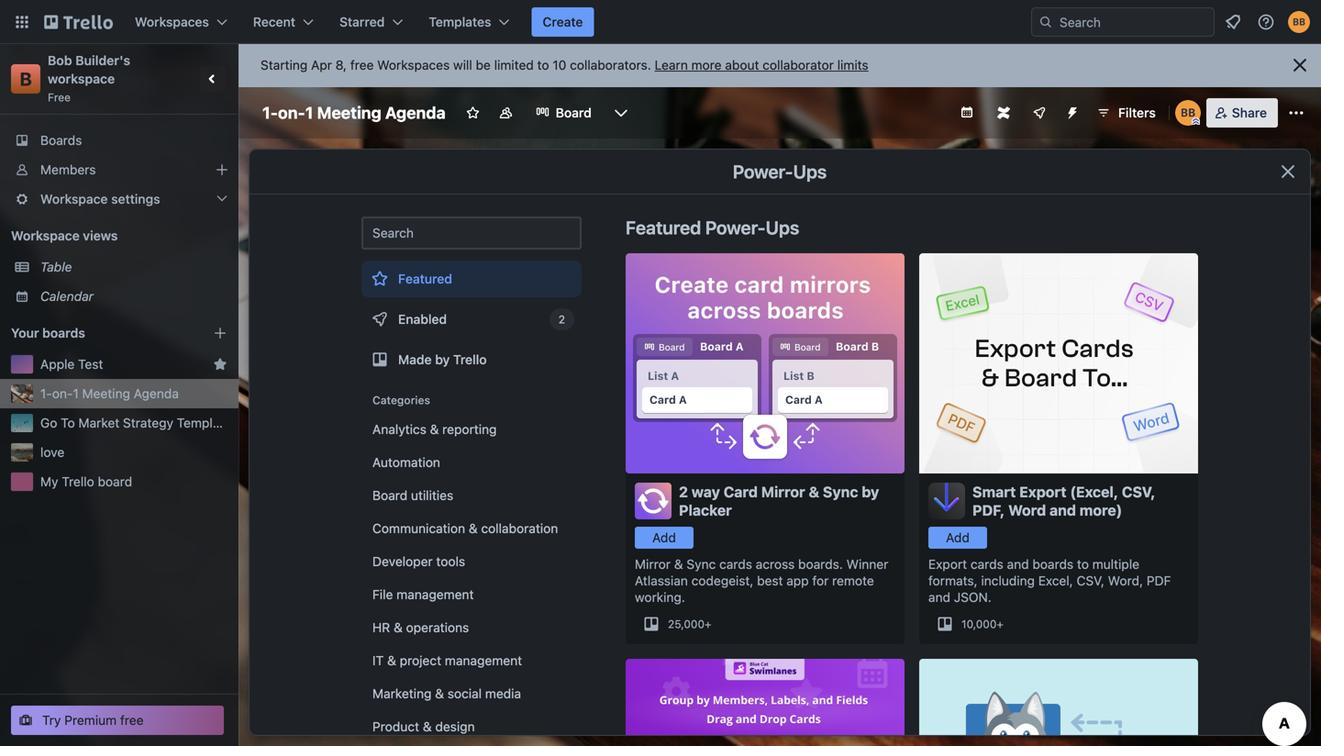 Task type: vqa. For each thing, say whether or not it's contained in the screenshot.
Mirror within the 2 Way Card Mirror & Sync By Placker
yes



Task type: locate. For each thing, give the bounding box(es) containing it.
limits
[[837, 57, 869, 72]]

board left customize views 'image' at top left
[[556, 105, 592, 120]]

0 vertical spatial csv,
[[1122, 483, 1156, 501]]

utilities
[[411, 488, 453, 503]]

1 horizontal spatial mirror
[[761, 483, 805, 501]]

settings
[[111, 191, 160, 206]]

workspace for workspace settings
[[40, 191, 108, 206]]

1 vertical spatial management
[[445, 653, 522, 668]]

1 vertical spatial mirror
[[635, 557, 671, 572]]

2 add button from the left
[[929, 527, 987, 549]]

share button
[[1206, 98, 1278, 128]]

1 horizontal spatial board
[[556, 105, 592, 120]]

bob builder's workspace free
[[48, 53, 134, 104]]

& right it in the left of the page
[[387, 653, 396, 668]]

smart
[[973, 483, 1016, 501]]

starred
[[340, 14, 385, 29]]

& for product & design
[[423, 719, 432, 734]]

placker
[[679, 501, 732, 519]]

trello right the made
[[453, 352, 487, 367]]

marketing & social media link
[[362, 679, 582, 708]]

1 cards from the left
[[720, 557, 752, 572]]

on- down the apple
[[52, 386, 73, 401]]

sync up codegeist,
[[687, 557, 716, 572]]

0 vertical spatial 1-
[[262, 103, 278, 123]]

0 vertical spatial to
[[537, 57, 549, 72]]

and right the word
[[1050, 501, 1076, 519]]

operations
[[406, 620, 469, 635]]

csv, down multiple
[[1077, 573, 1105, 588]]

agenda up strategy
[[134, 386, 179, 401]]

try
[[42, 713, 61, 728]]

recent
[[253, 14, 295, 29]]

1 horizontal spatial +
[[997, 618, 1004, 630]]

0 horizontal spatial export
[[929, 557, 967, 572]]

1 horizontal spatial free
[[350, 57, 374, 72]]

1 horizontal spatial 2
[[679, 483, 688, 501]]

share
[[1232, 105, 1267, 120]]

0 horizontal spatial +
[[705, 618, 712, 630]]

1 horizontal spatial add
[[946, 530, 970, 545]]

1 vertical spatial on-
[[52, 386, 73, 401]]

export cards and boards to multiple formats, including excel, csv, word, pdf and json.
[[929, 557, 1171, 605]]

+ down including
[[997, 618, 1004, 630]]

1 vertical spatial meeting
[[82, 386, 130, 401]]

create button
[[532, 7, 594, 37]]

board for board utilities
[[373, 488, 408, 503]]

1 vertical spatial agenda
[[134, 386, 179, 401]]

1 add button from the left
[[635, 527, 694, 549]]

0 horizontal spatial add
[[653, 530, 676, 545]]

8,
[[336, 57, 347, 72]]

workspace
[[40, 191, 108, 206], [11, 228, 80, 243]]

1 horizontal spatial agenda
[[385, 103, 446, 123]]

0 vertical spatial export
[[1020, 483, 1067, 501]]

board
[[98, 474, 132, 489]]

workspaces inside dropdown button
[[135, 14, 209, 29]]

mirror up atlassian
[[635, 557, 671, 572]]

to
[[537, 57, 549, 72], [1077, 557, 1089, 572]]

sync inside '2 way card mirror & sync by placker'
[[823, 483, 858, 501]]

& up atlassian
[[674, 557, 683, 572]]

0 vertical spatial management
[[397, 587, 474, 602]]

on- down starting
[[278, 103, 305, 123]]

0 horizontal spatial by
[[435, 352, 450, 367]]

collaborators.
[[570, 57, 651, 72]]

0 vertical spatial board
[[556, 105, 592, 120]]

1 add from the left
[[653, 530, 676, 545]]

& down board utilities 'link'
[[469, 521, 478, 536]]

product
[[373, 719, 419, 734]]

1 horizontal spatial on-
[[278, 103, 305, 123]]

0 horizontal spatial mirror
[[635, 557, 671, 572]]

1-on-1 meeting agenda inside 1-on-1 meeting agenda link
[[40, 386, 179, 401]]

1 horizontal spatial export
[[1020, 483, 1067, 501]]

1 vertical spatial export
[[929, 557, 967, 572]]

0 vertical spatial and
[[1050, 501, 1076, 519]]

1 vertical spatial boards
[[1033, 557, 1074, 572]]

free right '8,'
[[350, 57, 374, 72]]

1 vertical spatial to
[[1077, 557, 1089, 572]]

1-on-1 meeting agenda link
[[40, 384, 228, 403]]

export up formats,
[[929, 557, 967, 572]]

1 vertical spatial workspace
[[11, 228, 80, 243]]

1 vertical spatial trello
[[62, 474, 94, 489]]

limited
[[494, 57, 534, 72]]

0 horizontal spatial sync
[[687, 557, 716, 572]]

and
[[1050, 501, 1076, 519], [1007, 557, 1029, 572], [929, 590, 951, 605]]

1 vertical spatial free
[[120, 713, 144, 728]]

1 horizontal spatial boards
[[1033, 557, 1074, 572]]

boards up excel,
[[1033, 557, 1074, 572]]

go to market strategy template link
[[40, 414, 231, 432]]

2 inside '2 way card mirror & sync by placker'
[[679, 483, 688, 501]]

categories
[[373, 394, 430, 407]]

add button for 2 way card mirror & sync by placker
[[635, 527, 694, 549]]

1 horizontal spatial 1
[[305, 103, 313, 123]]

power- up featured power-ups on the top
[[733, 161, 793, 182]]

1 horizontal spatial sync
[[823, 483, 858, 501]]

workspace inside dropdown button
[[40, 191, 108, 206]]

management down hr & operations link at bottom
[[445, 653, 522, 668]]

apr
[[311, 57, 332, 72]]

boards
[[42, 325, 85, 340], [1033, 557, 1074, 572]]

0 vertical spatial 1-on-1 meeting agenda
[[262, 103, 446, 123]]

mirror right card
[[761, 483, 805, 501]]

builder's
[[75, 53, 130, 68]]

export up the word
[[1020, 483, 1067, 501]]

create
[[543, 14, 583, 29]]

boards.
[[798, 557, 843, 572]]

1 vertical spatial 1-
[[40, 386, 52, 401]]

& inside the mirror & sync cards across boards. winner atlassian codegeist, best app for remote working.
[[674, 557, 683, 572]]

0 vertical spatial featured
[[626, 217, 701, 238]]

0 horizontal spatial featured
[[398, 271, 452, 286]]

power- down the power-ups
[[705, 217, 766, 238]]

0 vertical spatial boards
[[42, 325, 85, 340]]

1 vertical spatial featured
[[398, 271, 452, 286]]

1 vertical spatial 1-on-1 meeting agenda
[[40, 386, 179, 401]]

filters button
[[1091, 98, 1162, 128]]

csv, inside smart export (excel, csv, pdf, word and more)
[[1122, 483, 1156, 501]]

more)
[[1080, 501, 1123, 519]]

1 down apr
[[305, 103, 313, 123]]

mirror inside the mirror & sync cards across boards. winner atlassian codegeist, best app for remote working.
[[635, 557, 671, 572]]

boards up the apple
[[42, 325, 85, 340]]

board inside 'link'
[[373, 488, 408, 503]]

management inside file management link
[[397, 587, 474, 602]]

workspaces
[[135, 14, 209, 29], [377, 57, 450, 72]]

1 vertical spatial board
[[373, 488, 408, 503]]

2 add from the left
[[946, 530, 970, 545]]

boards link
[[0, 126, 239, 155]]

product & design link
[[362, 712, 582, 741]]

+ for smart export (excel, csv, pdf, word and more)
[[997, 618, 1004, 630]]

& right hr
[[394, 620, 403, 635]]

my
[[40, 474, 58, 489]]

board down automation
[[373, 488, 408, 503]]

cards inside export cards and boards to multiple formats, including excel, csv, word, pdf and json.
[[971, 557, 1004, 572]]

2 for 2 way card mirror & sync by placker
[[679, 483, 688, 501]]

add for smart export (excel, csv, pdf, word and more)
[[946, 530, 970, 545]]

board utilities link
[[362, 481, 582, 510]]

cards up including
[[971, 557, 1004, 572]]

1 horizontal spatial cards
[[971, 557, 1004, 572]]

0 horizontal spatial csv,
[[1077, 573, 1105, 588]]

featured link
[[362, 261, 582, 297]]

0 vertical spatial trello
[[453, 352, 487, 367]]

love link
[[40, 443, 228, 462]]

1 vertical spatial and
[[1007, 557, 1029, 572]]

trello right my
[[62, 474, 94, 489]]

1 vertical spatial workspaces
[[377, 57, 450, 72]]

& left social
[[435, 686, 444, 701]]

0 horizontal spatial and
[[929, 590, 951, 605]]

strategy
[[123, 415, 173, 430]]

1-on-1 meeting agenda up market at the left bottom of the page
[[40, 386, 179, 401]]

1 horizontal spatial 1-on-1 meeting agenda
[[262, 103, 446, 123]]

export
[[1020, 483, 1067, 501], [929, 557, 967, 572]]

25,000
[[668, 618, 705, 630]]

2 cards from the left
[[971, 557, 1004, 572]]

mirror
[[761, 483, 805, 501], [635, 557, 671, 572]]

1 + from the left
[[705, 618, 712, 630]]

to left multiple
[[1077, 557, 1089, 572]]

workspaces up the workspace navigation collapse icon at the top left
[[135, 14, 209, 29]]

1 horizontal spatial by
[[862, 483, 879, 501]]

members link
[[0, 155, 239, 184]]

board utilities
[[373, 488, 453, 503]]

0 vertical spatial agenda
[[385, 103, 446, 123]]

power-ups
[[733, 161, 827, 182]]

2 horizontal spatial and
[[1050, 501, 1076, 519]]

by up winner
[[862, 483, 879, 501]]

meeting inside 1-on-1 meeting agenda text box
[[317, 103, 381, 123]]

export inside export cards and boards to multiple formats, including excel, csv, word, pdf and json.
[[929, 557, 967, 572]]

workspace down members at left
[[40, 191, 108, 206]]

formats,
[[929, 573, 978, 588]]

1 vertical spatial csv,
[[1077, 573, 1105, 588]]

meeting up market at the left bottom of the page
[[82, 386, 130, 401]]

1 horizontal spatial featured
[[626, 217, 701, 238]]

0 vertical spatial meeting
[[317, 103, 381, 123]]

workspace
[[48, 71, 115, 86]]

0 horizontal spatial on-
[[52, 386, 73, 401]]

try premium free
[[42, 713, 144, 728]]

primary element
[[0, 0, 1321, 44]]

about
[[725, 57, 759, 72]]

communication
[[373, 521, 465, 536]]

0 vertical spatial workspace
[[40, 191, 108, 206]]

0 vertical spatial mirror
[[761, 483, 805, 501]]

management up operations
[[397, 587, 474, 602]]

working.
[[635, 590, 685, 605]]

add up formats,
[[946, 530, 970, 545]]

1-
[[262, 103, 278, 123], [40, 386, 52, 401]]

star or unstar board image
[[466, 106, 481, 120]]

file management link
[[362, 580, 582, 609]]

my trello board
[[40, 474, 132, 489]]

1 vertical spatial by
[[862, 483, 879, 501]]

1 vertical spatial sync
[[687, 557, 716, 572]]

workspace views
[[11, 228, 118, 243]]

enabled
[[398, 312, 447, 327]]

& right analytics
[[430, 422, 439, 437]]

0 vertical spatial by
[[435, 352, 450, 367]]

1 vertical spatial 2
[[679, 483, 688, 501]]

sync inside the mirror & sync cards across boards. winner atlassian codegeist, best app for remote working.
[[687, 557, 716, 572]]

ups
[[793, 161, 827, 182], [766, 217, 800, 238]]

0 horizontal spatial workspaces
[[135, 14, 209, 29]]

0 horizontal spatial cards
[[720, 557, 752, 572]]

0 horizontal spatial 2
[[559, 313, 565, 326]]

and down formats,
[[929, 590, 951, 605]]

add button
[[635, 527, 694, 549], [929, 527, 987, 549]]

0 horizontal spatial 1-on-1 meeting agenda
[[40, 386, 179, 401]]

mirror inside '2 way card mirror & sync by placker'
[[761, 483, 805, 501]]

test
[[78, 357, 103, 372]]

cards up codegeist,
[[720, 557, 752, 572]]

filters
[[1119, 105, 1156, 120]]

0 vertical spatial sync
[[823, 483, 858, 501]]

free right "premium"
[[120, 713, 144, 728]]

add button down pdf,
[[929, 527, 987, 549]]

workspaces left 'will'
[[377, 57, 450, 72]]

my trello board link
[[40, 473, 228, 491]]

1 down apple test
[[73, 386, 79, 401]]

1 vertical spatial 1
[[73, 386, 79, 401]]

0 vertical spatial workspaces
[[135, 14, 209, 29]]

workspace up table
[[11, 228, 80, 243]]

meeting down '8,'
[[317, 103, 381, 123]]

0 horizontal spatial board
[[373, 488, 408, 503]]

premium
[[64, 713, 117, 728]]

add button up atlassian
[[635, 527, 694, 549]]

& up "boards."
[[809, 483, 820, 501]]

add for 2 way card mirror & sync by placker
[[653, 530, 676, 545]]

0 vertical spatial free
[[350, 57, 374, 72]]

to left 10
[[537, 57, 549, 72]]

including
[[981, 573, 1035, 588]]

1 horizontal spatial csv,
[[1122, 483, 1156, 501]]

json.
[[954, 590, 992, 605]]

meeting inside 1-on-1 meeting agenda link
[[82, 386, 130, 401]]

featured for featured
[[398, 271, 452, 286]]

add button for smart export (excel, csv, pdf, word and more)
[[929, 527, 987, 549]]

1-on-1 meeting agenda down '8,'
[[262, 103, 446, 123]]

1 horizontal spatial meeting
[[317, 103, 381, 123]]

csv, up more)
[[1122, 483, 1156, 501]]

& inside '2 way card mirror & sync by placker'
[[809, 483, 820, 501]]

and inside smart export (excel, csv, pdf, word and more)
[[1050, 501, 1076, 519]]

developer
[[373, 554, 433, 569]]

sync up "boards."
[[823, 483, 858, 501]]

by inside made by trello link
[[435, 352, 450, 367]]

1-on-1 meeting agenda inside 1-on-1 meeting agenda text box
[[262, 103, 446, 123]]

0 horizontal spatial add button
[[635, 527, 694, 549]]

1- up go
[[40, 386, 52, 401]]

add up atlassian
[[653, 530, 676, 545]]

2 + from the left
[[997, 618, 1004, 630]]

0 vertical spatial on-
[[278, 103, 305, 123]]

1 horizontal spatial 1-
[[262, 103, 278, 123]]

media
[[485, 686, 521, 701]]

0 vertical spatial power-
[[733, 161, 793, 182]]

winner
[[847, 557, 889, 572]]

marketing & social media
[[373, 686, 521, 701]]

0 vertical spatial 1
[[305, 103, 313, 123]]

bob builder (bobbuilder40) image
[[1288, 11, 1310, 33]]

csv, inside export cards and boards to multiple formats, including excel, csv, word, pdf and json.
[[1077, 573, 1105, 588]]

agenda
[[385, 103, 446, 123], [134, 386, 179, 401]]

+ down codegeist,
[[705, 618, 712, 630]]

&
[[430, 422, 439, 437], [809, 483, 820, 501], [469, 521, 478, 536], [674, 557, 683, 572], [394, 620, 403, 635], [387, 653, 396, 668], [435, 686, 444, 701], [423, 719, 432, 734]]

developer tools
[[373, 554, 465, 569]]

collaborator
[[763, 57, 834, 72]]

0 horizontal spatial free
[[120, 713, 144, 728]]

calendar
[[40, 289, 94, 304]]

0 vertical spatial 2
[[559, 313, 565, 326]]

0 horizontal spatial agenda
[[134, 386, 179, 401]]

1- down starting
[[262, 103, 278, 123]]

agenda left star or unstar board image
[[385, 103, 446, 123]]

management inside it & project management link
[[445, 653, 522, 668]]

1 horizontal spatial to
[[1077, 557, 1089, 572]]

by right the made
[[435, 352, 450, 367]]

0 horizontal spatial meeting
[[82, 386, 130, 401]]

customize views image
[[612, 104, 630, 122]]

1 horizontal spatial add button
[[929, 527, 987, 549]]

and up including
[[1007, 557, 1029, 572]]

0 horizontal spatial to
[[537, 57, 549, 72]]

& left design
[[423, 719, 432, 734]]



Task type: describe. For each thing, give the bounding box(es) containing it.
Search field
[[1053, 8, 1214, 36]]

add board image
[[213, 326, 228, 340]]

templates
[[429, 14, 491, 29]]

table
[[40, 259, 72, 274]]

1 inside text box
[[305, 103, 313, 123]]

search image
[[1039, 15, 1053, 29]]

app
[[787, 573, 809, 588]]

0 horizontal spatial boards
[[42, 325, 85, 340]]

automation link
[[362, 448, 582, 477]]

pdf,
[[973, 501, 1005, 519]]

apple test link
[[40, 355, 206, 373]]

developer tools link
[[362, 547, 582, 576]]

1 vertical spatial power-
[[705, 217, 766, 238]]

& for mirror & sync cards across boards. winner atlassian codegeist, best app for remote working.
[[674, 557, 683, 572]]

communication & collaboration link
[[362, 514, 582, 543]]

this member is an admin of this board. image
[[1192, 117, 1200, 126]]

boards inside export cards and boards to multiple formats, including excel, csv, word, pdf and json.
[[1033, 557, 1074, 572]]

10,000
[[962, 618, 997, 630]]

bob builder's workspace link
[[48, 53, 134, 86]]

b link
[[11, 64, 40, 94]]

0 horizontal spatial trello
[[62, 474, 94, 489]]

1- inside text box
[[262, 103, 278, 123]]

calendar link
[[40, 287, 228, 306]]

recent button
[[242, 7, 325, 37]]

workspaces button
[[124, 7, 238, 37]]

free
[[48, 91, 71, 104]]

automation
[[373, 455, 440, 470]]

starting apr 8, free workspaces will be limited to 10 collaborators. learn more about collaborator limits
[[261, 57, 869, 72]]

& for communication & collaboration
[[469, 521, 478, 536]]

go to market strategy template
[[40, 415, 231, 430]]

1 horizontal spatial trello
[[453, 352, 487, 367]]

to
[[61, 415, 75, 430]]

Search text field
[[362, 217, 582, 250]]

workspace visible image
[[499, 106, 514, 120]]

to inside export cards and boards to multiple formats, including excel, csv, word, pdf and json.
[[1077, 557, 1089, 572]]

design
[[435, 719, 475, 734]]

1 vertical spatial ups
[[766, 217, 800, 238]]

back to home image
[[44, 7, 113, 37]]

your
[[11, 325, 39, 340]]

smart export (excel, csv, pdf, word and more)
[[973, 483, 1156, 519]]

project
[[400, 653, 441, 668]]

it & project management link
[[362, 646, 582, 675]]

mirror & sync cards across boards. winner atlassian codegeist, best app for remote working.
[[635, 557, 889, 605]]

board for board
[[556, 105, 592, 120]]

word
[[1009, 501, 1046, 519]]

it
[[373, 653, 384, 668]]

hr & operations
[[373, 620, 469, 635]]

more
[[692, 57, 722, 72]]

be
[[476, 57, 491, 72]]

learn more about collaborator limits link
[[655, 57, 869, 72]]

it & project management
[[373, 653, 522, 668]]

10,000 +
[[962, 618, 1004, 630]]

communication & collaboration
[[373, 521, 558, 536]]

best
[[757, 573, 783, 588]]

open information menu image
[[1257, 13, 1276, 31]]

apple
[[40, 357, 75, 372]]

power ups image
[[1032, 106, 1047, 120]]

1 horizontal spatial and
[[1007, 557, 1029, 572]]

2 vertical spatial and
[[929, 590, 951, 605]]

& for marketing & social media
[[435, 686, 444, 701]]

for
[[813, 573, 829, 588]]

1 horizontal spatial workspaces
[[377, 57, 450, 72]]

analytics & reporting link
[[362, 415, 582, 444]]

0 notifications image
[[1222, 11, 1244, 33]]

try premium free button
[[11, 706, 224, 735]]

calendar power-up image
[[960, 105, 975, 119]]

across
[[756, 557, 795, 572]]

10
[[553, 57, 567, 72]]

atlassian
[[635, 573, 688, 588]]

excel,
[[1039, 573, 1073, 588]]

learn
[[655, 57, 688, 72]]

0 vertical spatial ups
[[793, 161, 827, 182]]

confluence icon image
[[997, 106, 1010, 119]]

cards inside the mirror & sync cards across boards. winner atlassian codegeist, best app for remote working.
[[720, 557, 752, 572]]

word,
[[1108, 573, 1143, 588]]

starred icon image
[[213, 357, 228, 372]]

boards
[[40, 133, 82, 148]]

export inside smart export (excel, csv, pdf, word and more)
[[1020, 483, 1067, 501]]

show menu image
[[1287, 104, 1306, 122]]

by inside '2 way card mirror & sync by placker'
[[862, 483, 879, 501]]

marketing
[[373, 686, 432, 701]]

25,000 +
[[668, 618, 712, 630]]

bob builder (bobbuilder40) image
[[1175, 100, 1201, 126]]

automation image
[[1058, 98, 1084, 124]]

will
[[453, 57, 472, 72]]

b
[[20, 68, 32, 89]]

multiple
[[1093, 557, 1140, 572]]

market
[[78, 415, 119, 430]]

members
[[40, 162, 96, 177]]

& for hr & operations
[[394, 620, 403, 635]]

Board name text field
[[253, 98, 455, 128]]

starting
[[261, 57, 308, 72]]

2 for 2
[[559, 313, 565, 326]]

on- inside text box
[[278, 103, 305, 123]]

analytics
[[373, 422, 427, 437]]

featured for featured power-ups
[[626, 217, 701, 238]]

agenda inside 1-on-1 meeting agenda text box
[[385, 103, 446, 123]]

card
[[724, 483, 758, 501]]

your boards with 5 items element
[[11, 322, 185, 344]]

hr
[[373, 620, 390, 635]]

made
[[398, 352, 432, 367]]

hr & operations link
[[362, 613, 582, 642]]

free inside button
[[120, 713, 144, 728]]

workspace for workspace views
[[11, 228, 80, 243]]

0 horizontal spatial 1
[[73, 386, 79, 401]]

workspace settings button
[[0, 184, 239, 214]]

& for it & project management
[[387, 653, 396, 668]]

way
[[692, 483, 720, 501]]

file management
[[373, 587, 474, 602]]

0 horizontal spatial 1-
[[40, 386, 52, 401]]

+ for 2 way card mirror & sync by placker
[[705, 618, 712, 630]]

& for analytics & reporting
[[430, 422, 439, 437]]

analytics & reporting
[[373, 422, 497, 437]]

agenda inside 1-on-1 meeting agenda link
[[134, 386, 179, 401]]

product & design
[[373, 719, 475, 734]]

workspace navigation collapse icon image
[[200, 66, 226, 92]]

table link
[[40, 258, 228, 276]]

templates button
[[418, 7, 521, 37]]

starred button
[[329, 7, 414, 37]]

workspace settings
[[40, 191, 160, 206]]



